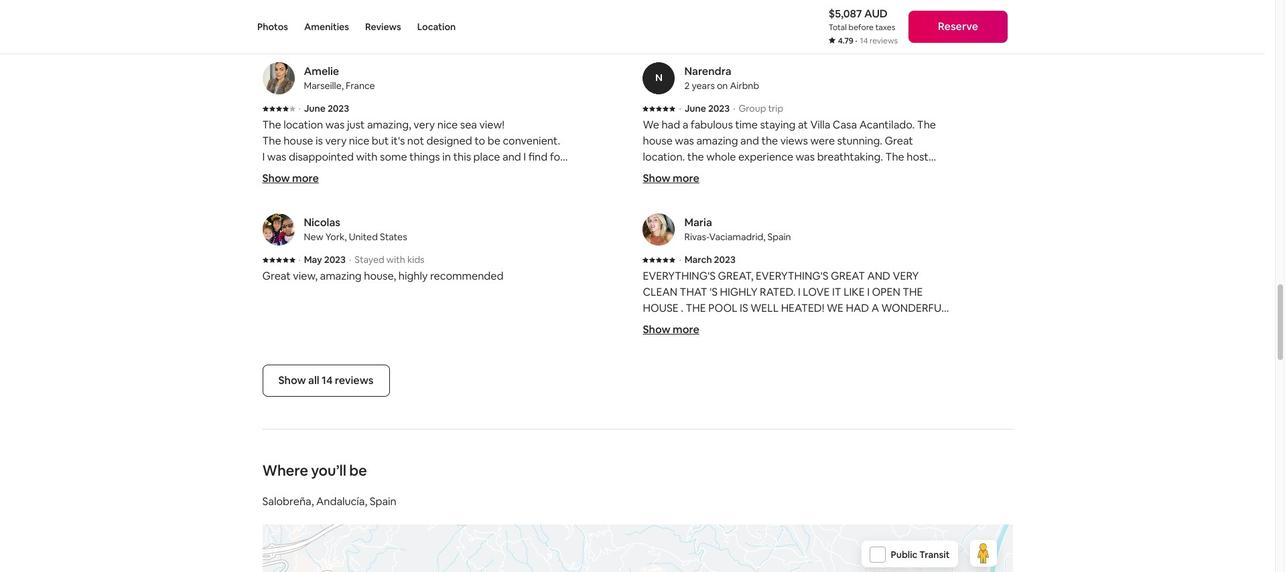Task type: locate. For each thing, give the bounding box(es) containing it.
the up friendly
[[687, 150, 704, 164]]

0 vertical spatial reviews
[[870, 36, 898, 46]]

damage
[[390, 214, 431, 229]]

location button
[[417, 0, 456, 54]]

1
[[527, 182, 531, 196]]

the up wonderful
[[903, 285, 923, 300]]

show more up person,
[[262, 172, 319, 186]]

nice
[[437, 118, 458, 132], [349, 134, 369, 148]]

was down had
[[675, 134, 694, 148]]

0 vertical spatial in
[[442, 150, 451, 164]]

a inside we had a fabulous time staying at villa casa acantilado. the house was amazing and the views were stunning. great location. the whole experience was breathtaking. the host was very friendly and helpful. we loved staying at this villa.
[[683, 118, 688, 132]]

pool
[[708, 302, 738, 316]]

a right (just
[[391, 198, 397, 212]]

atypical
[[433, 247, 472, 261]]

1 horizontal spatial reviews
[[870, 36, 898, 46]]

was down the "· june 2023"
[[326, 118, 345, 132]]

reviews right all
[[335, 374, 374, 388]]

nicolas image
[[262, 214, 295, 246]]

to
[[746, 4, 757, 18], [475, 134, 485, 148], [309, 166, 319, 180], [344, 182, 354, 196]]

be inside the location was just amazing, very nice sea view! the house is very nice but it's not designed to be convenient. i was disappointed with some things in this place and i find for the price to have there were some flaws. ex: extra charge to heat the pool, some dirty drawers, 1 pillow per person, no duvet (just a sheet). i was even charged with a damage that i hadn't done and i found the host quite unpleasant…. overall it was still a good stay in an atypical house!
[[488, 134, 501, 148]]

2023 for · june 2023 · group trip
[[708, 103, 730, 115]]

some down it's
[[380, 150, 407, 164]]

were
[[811, 134, 835, 148], [376, 166, 401, 180]]

spain inside maria rivas-vaciamadrid, spain
[[768, 231, 791, 243]]

york,
[[325, 231, 347, 243]]

0 vertical spatial spain
[[768, 231, 791, 243]]

0 vertical spatial nice
[[437, 118, 458, 132]]

charge
[[307, 182, 341, 196]]

a right had
[[683, 118, 688, 132]]

narendra
[[685, 64, 731, 78]]

1 everything's from the left
[[643, 269, 716, 283]]

location.
[[643, 150, 685, 164]]

in left 'an' at left
[[408, 247, 417, 261]]

duvet
[[336, 198, 364, 212]]

list item
[[257, 0, 574, 62]]

0 vertical spatial we
[[643, 118, 659, 132]]

show inside button
[[278, 374, 306, 388]]

any
[[759, 4, 776, 18]]

1 vertical spatial were
[[376, 166, 401, 180]]

reviews inside button
[[335, 374, 374, 388]]

more down '.'
[[673, 323, 699, 337]]

view!
[[479, 118, 505, 132]]

reviews for 4.79 · 14 reviews
[[870, 36, 898, 46]]

more down disappointed
[[292, 172, 319, 186]]

highly
[[399, 269, 428, 283]]

in up flaws.
[[442, 150, 451, 164]]

spain right vaciamadrid,
[[768, 231, 791, 243]]

show more button up person,
[[262, 171, 319, 187]]

0 vertical spatial were
[[811, 134, 835, 148]]

1 horizontal spatial spain
[[768, 231, 791, 243]]

be
[[488, 134, 501, 148], [349, 462, 367, 480]]

the right '.'
[[686, 302, 706, 316]]

nice up designed
[[437, 118, 458, 132]]

1 horizontal spatial 14
[[860, 36, 868, 46]]

show down house
[[643, 323, 671, 337]]

accommodation,
[[704, 0, 788, 2]]

show more button down house
[[643, 322, 699, 338]]

2023 up the great,
[[714, 254, 736, 266]]

2023 up fabulous
[[708, 103, 730, 115]]

show for we had a fabulous time staying at villa casa acantilado. the house was amazing and the views were stunning. great location. the whole experience was breathtaking. the host was very friendly and helpful. we loved staying at this villa.
[[643, 172, 671, 186]]

1 horizontal spatial the
[[903, 285, 923, 300]]

person,
[[282, 198, 318, 212]]

show for everything's great, everything's great and very clean that 's highly rated. i love it like i open the house . the pool is well heated! we had a wonderful time.
[[643, 323, 671, 337]]

0 vertical spatial host
[[907, 150, 929, 164]]

narendra image
[[643, 62, 675, 94]]

designed
[[426, 134, 472, 148]]

· left may
[[299, 254, 301, 266]]

1 horizontal spatial be
[[488, 134, 501, 148]]

we had a fabulous time staying at villa casa acantilado. the house was amazing and the views were stunning. great location. the whole experience was breathtaking. the host was very friendly and helpful. we loved staying at this villa.
[[643, 118, 936, 180]]

some down flaws.
[[427, 182, 454, 196]]

0 horizontal spatial reviews
[[335, 374, 374, 388]]

very inside we had a fabulous time staying at villa casa acantilado. the house was amazing and the views were stunning. great location. the whole experience was breathtaking. the host was very friendly and helpful. we loved staying at this villa.
[[664, 166, 686, 180]]

1 vertical spatial host
[[313, 231, 335, 245]]

on
[[717, 80, 728, 92]]

this left villa.
[[886, 166, 903, 180]]

1 vertical spatial 14
[[322, 374, 333, 388]]

(just
[[367, 198, 389, 212]]

2023 up just
[[328, 103, 349, 115]]

0 horizontal spatial nice
[[349, 134, 369, 148]]

disappointed
[[289, 150, 354, 164]]

everything's up that
[[643, 269, 716, 283]]

0 horizontal spatial house
[[284, 134, 313, 148]]

show more for we had a fabulous time staying at villa casa acantilado. the house was amazing and the views were stunning. great location. the whole experience was breathtaking. the host was very friendly and helpful. we loved staying at this villa.
[[643, 172, 699, 186]]

1 vertical spatial staying
[[835, 166, 871, 180]]

house up location.
[[643, 134, 673, 148]]

2 vertical spatial some
[[427, 182, 454, 196]]

public transit
[[891, 549, 950, 562]]

1 horizontal spatial host
[[907, 150, 929, 164]]

1 vertical spatial is
[[316, 134, 323, 148]]

0 vertical spatial staying
[[760, 118, 796, 132]]

june up "location"
[[304, 103, 326, 115]]

the up (just
[[381, 182, 398, 196]]

1 horizontal spatial amazing
[[697, 134, 738, 148]]

be right you'll
[[349, 462, 367, 480]]

1 horizontal spatial were
[[811, 134, 835, 148]]

maria image
[[643, 214, 675, 246]]

stayed
[[355, 254, 385, 266]]

· march 2023
[[679, 254, 736, 266]]

1 horizontal spatial june
[[685, 103, 706, 115]]

reserve button
[[909, 11, 1008, 43]]

drawers,
[[482, 182, 524, 196]]

1 vertical spatial amazing
[[320, 269, 362, 283]]

0 horizontal spatial is
[[316, 134, 323, 148]]

more down location.
[[673, 172, 699, 186]]

0 horizontal spatial at
[[798, 118, 808, 132]]

amazing inside we had a fabulous time staying at villa casa acantilado. the house was amazing and the views were stunning. great location. the whole experience was breathtaking. the host was very friendly and helpful. we loved staying at this villa.
[[697, 134, 738, 148]]

amazing down still
[[320, 269, 362, 283]]

2
[[685, 80, 690, 92]]

14 right all
[[322, 374, 333, 388]]

everything's
[[643, 269, 716, 283], [756, 269, 829, 283]]

is inside the location was just amazing, very nice sea view! the house is very nice but it's not designed to be convenient. i was disappointed with some things in this place and i find for the price to have there were some flaws. ex: extra charge to heat the pool, some dirty drawers, 1 pillow per person, no duvet (just a sheet). i was even charged with a damage that i hadn't done and i found the host quite unpleasant…. overall it was still a good stay in an atypical house!
[[316, 134, 323, 148]]

with up the united
[[358, 214, 380, 229]]

·
[[855, 36, 857, 46], [299, 103, 301, 115], [679, 103, 681, 115], [733, 103, 735, 115], [299, 254, 301, 266], [349, 254, 351, 266], [679, 254, 681, 266]]

the
[[903, 285, 923, 300], [686, 302, 706, 316]]

show down location.
[[643, 172, 671, 186]]

0 vertical spatial amazing
[[697, 134, 738, 148]]

14 for ·
[[860, 36, 868, 46]]

1 vertical spatial reviews
[[335, 374, 374, 388]]

vaciamadrid,
[[709, 231, 766, 243]]

i
[[262, 150, 265, 164], [524, 150, 526, 164], [262, 214, 265, 229], [456, 214, 459, 229], [543, 214, 546, 229], [798, 285, 801, 300], [867, 285, 870, 300]]

was up found
[[267, 214, 286, 229]]

2 house from the left
[[643, 134, 673, 148]]

photos button
[[257, 0, 288, 54]]

0 horizontal spatial june
[[304, 103, 326, 115]]

an
[[419, 247, 431, 261]]

response
[[698, 4, 744, 18]]

with
[[356, 150, 378, 164], [358, 214, 380, 229], [387, 254, 405, 266]]

1 horizontal spatial nice
[[437, 118, 458, 132]]

show more down house
[[643, 323, 699, 337]]

0 horizontal spatial in
[[408, 247, 417, 261]]

0 vertical spatial this
[[453, 150, 471, 164]]

show more for the location was just amazing, very nice sea view!
[[262, 172, 319, 186]]

1 horizontal spatial great
[[885, 134, 913, 148]]

show more button down location.
[[643, 171, 699, 187]]

very up $5,087 aud
[[856, 0, 877, 2]]

staying down trip
[[760, 118, 796, 132]]

show more for everything's great, everything's great and very clean that 's highly rated. i love it like i open the house . the pool is well heated! we had a wonderful time.
[[643, 323, 699, 337]]

was
[[326, 118, 345, 132], [675, 134, 694, 148], [267, 150, 286, 164], [796, 150, 815, 164], [643, 166, 662, 180], [267, 214, 286, 229], [308, 247, 327, 261]]

14
[[860, 36, 868, 46], [322, 374, 333, 388]]

host inside we had a fabulous time staying at villa casa acantilado. the house was amazing and the views were stunning. great location. the whole experience was breathtaking. the host was very friendly and helpful. we loved staying at this villa.
[[907, 150, 929, 164]]

0 horizontal spatial this
[[453, 150, 471, 164]]

at left the villa
[[798, 118, 808, 132]]

house inside the location was just amazing, very nice sea view! the house is very nice but it's not designed to be convenient. i was disappointed with some things in this place and i find for the price to have there were some flaws. ex: extra charge to heat the pool, some dirty drawers, 1 pillow per person, no duvet (just a sheet). i was even charged with a damage that i hadn't done and i found the host quite unpleasant…. overall it was still a good stay in an atypical house!
[[284, 134, 313, 148]]

very up not
[[414, 118, 435, 132]]

2023 for · june 2023
[[328, 103, 349, 115]]

was right it on the top left of the page
[[308, 247, 327, 261]]

like
[[844, 285, 865, 300]]

amazing
[[697, 134, 738, 148], [320, 269, 362, 283]]

1 june from the left
[[304, 103, 326, 115]]

0 horizontal spatial host
[[313, 231, 335, 245]]

google map
showing 7 points of interest. region
[[205, 394, 1062, 573]]

house down "location"
[[284, 134, 313, 148]]

show left all
[[278, 374, 306, 388]]

0 horizontal spatial spain
[[370, 495, 397, 509]]

we left had
[[643, 118, 659, 132]]

very down location.
[[664, 166, 686, 180]]

flaws.
[[433, 166, 461, 180]]

new
[[304, 231, 323, 243]]

time.
[[643, 318, 670, 332]]

amenities button
[[304, 0, 349, 54]]

reviews button
[[365, 0, 401, 54]]

amelie image
[[262, 62, 295, 94], [262, 62, 295, 94]]

list
[[257, 0, 1018, 365]]

clean
[[643, 285, 678, 300]]

14 for all
[[322, 374, 333, 388]]

host
[[907, 150, 929, 164], [313, 231, 335, 245]]

0 horizontal spatial we
[[643, 118, 659, 132]]

nice down just
[[349, 134, 369, 148]]

to up duvet
[[344, 182, 354, 196]]

france
[[346, 80, 375, 92]]

great
[[831, 269, 865, 283]]

a right still
[[349, 247, 354, 261]]

the up ex:
[[262, 166, 279, 180]]

spain right the andalucía,
[[370, 495, 397, 509]]

be down view!
[[488, 134, 501, 148]]

everything's up rated.
[[756, 269, 829, 283]]

1 horizontal spatial is
[[846, 0, 853, 2]]

reviews down "taxes"
[[870, 36, 898, 46]]

the up ex:
[[262, 134, 281, 148]]

0 horizontal spatial staying
[[760, 118, 796, 132]]

wonderful
[[882, 302, 947, 316]]

reviews
[[870, 36, 898, 46], [335, 374, 374, 388]]

0 vertical spatial is
[[846, 0, 853, 2]]

staying down breathtaking.
[[835, 166, 871, 180]]

highly
[[720, 285, 758, 300]]

per
[[262, 198, 279, 212]]

spectacular accommodation, everything is very clean, immediate response to any questions or small problems.
[[643, 0, 919, 18]]

1 vertical spatial we
[[787, 166, 804, 180]]

rated.
[[760, 285, 796, 300]]

1 vertical spatial be
[[349, 462, 367, 480]]

no
[[321, 198, 333, 212]]

show more down location.
[[643, 172, 699, 186]]

1 vertical spatial nice
[[349, 134, 369, 148]]

before
[[849, 22, 874, 33]]

stunning.
[[837, 134, 883, 148]]

was down location.
[[643, 166, 662, 180]]

great down overall
[[262, 269, 291, 283]]

1 horizontal spatial everything's
[[756, 269, 829, 283]]

0 horizontal spatial everything's
[[643, 269, 716, 283]]

0 vertical spatial be
[[488, 134, 501, 148]]

the location was just amazing, very nice sea view! the house is very nice but it's not designed to be convenient. i was disappointed with some things in this place and i find for the price to have there were some flaws. ex: extra charge to heat the pool, some dirty drawers, 1 pillow per person, no duvet (just a sheet). i was even charged with a damage that i hadn't done and i found the host quite unpleasant…. overall it was still a good stay in an atypical house!
[[262, 118, 564, 261]]

host down nicolas
[[313, 231, 335, 245]]

nicolas new york, united states
[[304, 216, 407, 243]]

1 house from the left
[[284, 134, 313, 148]]

at down breathtaking.
[[873, 166, 883, 180]]

were down the villa
[[811, 134, 835, 148]]

clean,
[[879, 0, 908, 2]]

is up disappointed
[[316, 134, 323, 148]]

0 vertical spatial some
[[380, 150, 407, 164]]

1 vertical spatial at
[[873, 166, 883, 180]]

1 horizontal spatial in
[[442, 150, 451, 164]]

amelie marseille, france
[[304, 64, 375, 92]]

very up disappointed
[[325, 134, 347, 148]]

narendra 2 years on airbnb
[[685, 64, 759, 92]]

more
[[292, 172, 319, 186], [673, 172, 699, 186], [673, 323, 699, 337]]

0 horizontal spatial 14
[[322, 374, 333, 388]]

staying
[[760, 118, 796, 132], [835, 166, 871, 180]]

amazing up whole
[[697, 134, 738, 148]]

have
[[322, 166, 345, 180]]

2 june from the left
[[685, 103, 706, 115]]

the up it on the top left of the page
[[294, 231, 311, 245]]

1 vertical spatial this
[[886, 166, 903, 180]]

there
[[347, 166, 374, 180]]

even
[[289, 214, 313, 229]]

1 horizontal spatial we
[[787, 166, 804, 180]]

0 vertical spatial with
[[356, 150, 378, 164]]

june up fabulous
[[685, 103, 706, 115]]

and down whole
[[728, 166, 746, 180]]

is up small
[[846, 0, 853, 2]]

acantilado.
[[860, 118, 915, 132]]

0 horizontal spatial the
[[686, 302, 706, 316]]

with up there
[[356, 150, 378, 164]]

extra
[[279, 182, 304, 196]]

0 vertical spatial 14
[[860, 36, 868, 46]]

show up "per"
[[262, 172, 290, 186]]

quite
[[337, 231, 363, 245]]

1 vertical spatial the
[[686, 302, 706, 316]]

2023 for · march 2023
[[714, 254, 736, 266]]

0 vertical spatial great
[[885, 134, 913, 148]]

1 horizontal spatial this
[[886, 166, 903, 180]]

· up "location"
[[299, 103, 301, 115]]

1 horizontal spatial house
[[643, 134, 673, 148]]

to up place
[[475, 134, 485, 148]]

1 horizontal spatial at
[[873, 166, 883, 180]]

ex:
[[262, 182, 276, 196]]

were inside we had a fabulous time staying at villa casa acantilado. the house was amazing and the views were stunning. great location. the whole experience was breathtaking. the host was very friendly and helpful. we loved staying at this villa.
[[811, 134, 835, 148]]

$5,087 aud total before taxes
[[829, 7, 895, 33]]

1 vertical spatial great
[[262, 269, 291, 283]]

14 down before
[[860, 36, 868, 46]]

questions
[[779, 4, 827, 18]]

14 inside button
[[322, 374, 333, 388]]

states
[[380, 231, 407, 243]]

to down accommodation,
[[746, 4, 757, 18]]

this inside we had a fabulous time staying at villa casa acantilado. the house was amazing and the views were stunning. great location. the whole experience was breathtaking. the host was very friendly and helpful. we loved staying at this villa.
[[886, 166, 903, 180]]

2023 right may
[[324, 254, 346, 266]]

host up villa.
[[907, 150, 929, 164]]

some up pool,
[[403, 166, 430, 180]]

0 horizontal spatial were
[[376, 166, 401, 180]]



Task type: vqa. For each thing, say whether or not it's contained in the screenshot.
VIEWS in the top right of the page
yes



Task type: describe. For each thing, give the bounding box(es) containing it.
casa
[[833, 118, 857, 132]]

· right the 4.79
[[855, 36, 857, 46]]

0 horizontal spatial great
[[262, 269, 291, 283]]

march
[[685, 254, 712, 266]]

airbnb
[[730, 80, 759, 92]]

and down time
[[741, 134, 759, 148]]

i left find
[[524, 150, 526, 164]]

0 horizontal spatial be
[[349, 462, 367, 480]]

views
[[781, 134, 808, 148]]

public
[[891, 549, 918, 562]]

it
[[299, 247, 306, 261]]

still
[[330, 247, 346, 261]]

the down acantilado.
[[886, 150, 904, 164]]

charged
[[315, 214, 356, 229]]

nicolas image
[[262, 214, 295, 246]]

kids
[[407, 254, 425, 266]]

was up price
[[267, 150, 286, 164]]

· left group
[[733, 103, 735, 115]]

everything's great, everything's great and very clean that 's highly rated. i love it like i open the house . the pool is well heated! we had a wonderful time.
[[643, 269, 947, 332]]

we
[[827, 302, 844, 316]]

a down (just
[[382, 214, 388, 229]]

group
[[739, 103, 766, 115]]

it
[[832, 285, 841, 300]]

house
[[643, 302, 679, 316]]

price
[[281, 166, 306, 180]]

4.79
[[838, 36, 854, 46]]

i right that
[[456, 214, 459, 229]]

show more button for we had a fabulous time staying at villa casa acantilado. the house was amazing and the views were stunning. great location. the whole experience was breathtaking. the host was very friendly and helpful. we loved staying at this villa.
[[643, 171, 699, 187]]

very inside spectacular accommodation, everything is very clean, immediate response to any questions or small problems.
[[856, 0, 877, 2]]

house,
[[364, 269, 396, 283]]

heat
[[357, 182, 379, 196]]

had
[[662, 118, 680, 132]]

fabulous
[[691, 118, 733, 132]]

show all 14 reviews
[[278, 374, 374, 388]]

spectacular
[[643, 0, 702, 2]]

i right like
[[867, 285, 870, 300]]

the up experience
[[762, 134, 778, 148]]

heated!
[[781, 302, 825, 316]]

maria
[[685, 216, 712, 230]]

and
[[867, 269, 891, 283]]

1 horizontal spatial staying
[[835, 166, 871, 180]]

· may 2023 · stayed with kids
[[299, 254, 425, 266]]

love
[[803, 285, 830, 300]]

done
[[495, 214, 520, 229]]

villa.
[[906, 166, 927, 180]]

drag pegman onto the map to open street view image
[[970, 541, 997, 568]]

host inside the location was just amazing, very nice sea view! the house is very nice but it's not designed to be convenient. i was disappointed with some things in this place and i find for the price to have there were some flaws. ex: extra charge to heat the pool, some dirty drawers, 1 pillow per person, no duvet (just a sheet). i was even charged with a damage that i hadn't done and i found the host quite unpleasant…. overall it was still a good stay in an atypical house!
[[313, 231, 335, 245]]

0 horizontal spatial amazing
[[320, 269, 362, 283]]

1 vertical spatial spain
[[370, 495, 397, 509]]

transit
[[920, 549, 950, 562]]

maria image
[[643, 214, 675, 246]]

that
[[433, 214, 454, 229]]

reviews for show all 14 reviews
[[335, 374, 374, 388]]

good
[[357, 247, 383, 261]]

and right place
[[503, 150, 521, 164]]

reserve
[[938, 19, 978, 34]]

house inside we had a fabulous time staying at villa casa acantilado. the house was amazing and the views were stunning. great location. the whole experience was breathtaking. the host was very friendly and helpful. we loved staying at this villa.
[[643, 134, 673, 148]]

0 vertical spatial the
[[903, 285, 923, 300]]

hadn't
[[461, 214, 492, 229]]

but
[[372, 134, 389, 148]]

· june 2023
[[299, 103, 349, 115]]

place
[[473, 150, 500, 164]]

· left the march
[[679, 254, 681, 266]]

great inside we had a fabulous time staying at villa casa acantilado. the house was amazing and the views were stunning. great location. the whole experience was breathtaking. the host was very friendly and helpful. we loved staying at this villa.
[[885, 134, 913, 148]]

experience
[[738, 150, 793, 164]]

list containing spectacular accommodation, everything is very clean, immediate response to any questions or small problems.
[[257, 0, 1018, 365]]

's
[[710, 285, 718, 300]]

$5,087 aud
[[829, 7, 888, 21]]

was down views
[[796, 150, 815, 164]]

whole
[[706, 150, 736, 164]]

trip
[[768, 103, 783, 115]]

0 vertical spatial at
[[798, 118, 808, 132]]

2 vertical spatial with
[[387, 254, 405, 266]]

show all 14 reviews button
[[262, 365, 390, 397]]

2 everything's from the left
[[756, 269, 829, 283]]

the right acantilado.
[[917, 118, 936, 132]]

location
[[284, 118, 323, 132]]

pool,
[[400, 182, 425, 196]]

· up had
[[679, 103, 681, 115]]

were inside the location was just amazing, very nice sea view! the house is very nice but it's not designed to be convenient. i was disappointed with some things in this place and i find for the price to have there were some flaws. ex: extra charge to heat the pool, some dirty drawers, 1 pillow per person, no duvet (just a sheet). i was even charged with a damage that i hadn't done and i found the host quite unpleasant…. overall it was still a good stay in an atypical house!
[[376, 166, 401, 180]]

1 vertical spatial in
[[408, 247, 417, 261]]

the left "location"
[[262, 118, 281, 132]]

where
[[262, 462, 308, 480]]

and right done
[[522, 214, 541, 229]]

show for the location was just amazing, very nice sea view!
[[262, 172, 290, 186]]

i up heated!
[[798, 285, 801, 300]]

find
[[528, 150, 548, 164]]

to inside spectacular accommodation, everything is very clean, immediate response to any questions or small problems.
[[746, 4, 757, 18]]

june for · june 2023
[[304, 103, 326, 115]]

to down disappointed
[[309, 166, 319, 180]]

1 vertical spatial some
[[403, 166, 430, 180]]

i down "per"
[[262, 214, 265, 229]]

i up ex:
[[262, 150, 265, 164]]

4.79 · 14 reviews
[[838, 36, 898, 46]]

is inside spectacular accommodation, everything is very clean, immediate response to any questions or small problems.
[[846, 0, 853, 2]]

where you'll be
[[262, 462, 367, 480]]

1 vertical spatial with
[[358, 214, 380, 229]]

list item inside list
[[257, 0, 574, 62]]

salobreña, andalucía, spain
[[262, 495, 397, 509]]

show more button for everything's great, everything's great and very clean that 's highly rated. i love it like i open the house . the pool is well heated! we had a wonderful time.
[[643, 322, 699, 338]]

sea
[[460, 118, 477, 132]]

.
[[681, 302, 683, 316]]

great view, amazing house, highly recommended
[[262, 269, 504, 283]]

total
[[829, 22, 847, 33]]

i down pillow
[[543, 214, 546, 229]]

amelie
[[304, 64, 339, 78]]

a
[[872, 302, 879, 316]]

found
[[262, 231, 292, 245]]

taxes
[[875, 22, 895, 33]]

pillow
[[534, 182, 562, 196]]

june for · june 2023 · group trip
[[685, 103, 706, 115]]

narendra image
[[643, 62, 675, 94]]

villa
[[810, 118, 831, 132]]

years
[[692, 80, 715, 92]]

loved
[[806, 166, 833, 180]]

time
[[735, 118, 758, 132]]

more for we had a fabulous time staying at villa casa acantilado. the house was amazing and the views were stunning. great location. the whole experience was breathtaking. the host was very friendly and helpful. we loved staying at this villa.
[[673, 172, 699, 186]]

photos
[[257, 21, 288, 33]]

show more button for the location was just amazing, very nice sea view!
[[262, 171, 319, 187]]

may
[[304, 254, 322, 266]]

· right still
[[349, 254, 351, 266]]

more for everything's great, everything's great and very clean that 's highly rated. i love it like i open the house . the pool is well heated! we had a wonderful time.
[[673, 323, 699, 337]]

2023 for · may 2023 · stayed with kids
[[324, 254, 346, 266]]

convenient.
[[503, 134, 560, 148]]

amenities
[[304, 21, 349, 33]]

not
[[407, 134, 424, 148]]

recommended
[[430, 269, 504, 283]]

just
[[347, 118, 365, 132]]

amazing,
[[367, 118, 411, 132]]

more for the location was just amazing, very nice sea view!
[[292, 172, 319, 186]]

this inside the location was just amazing, very nice sea view! the house is very nice but it's not designed to be convenient. i was disappointed with some things in this place and i find for the price to have there were some flaws. ex: extra charge to heat the pool, some dirty drawers, 1 pillow per person, no duvet (just a sheet). i was even charged with a damage that i hadn't done and i found the host quite unpleasant…. overall it was still a good stay in an atypical house!
[[453, 150, 471, 164]]



